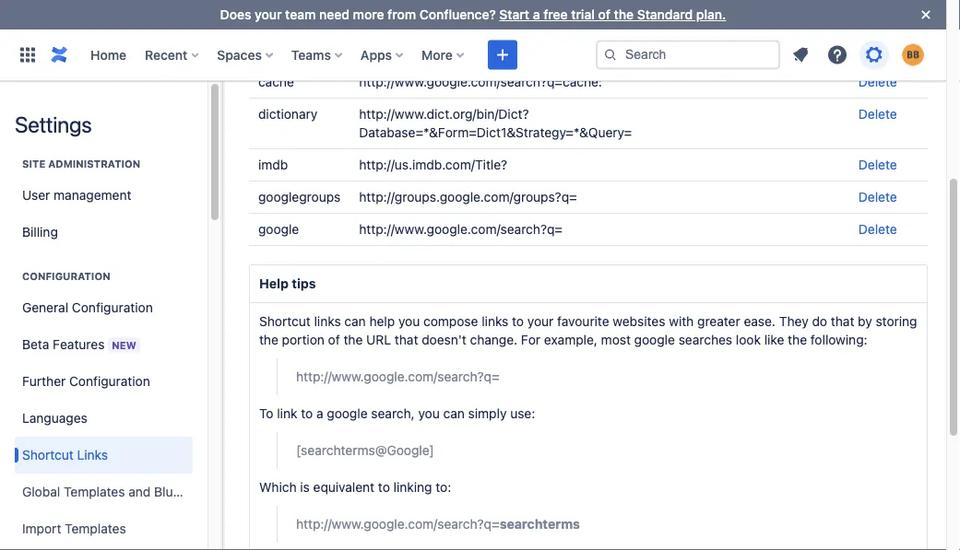 Task type: vqa. For each thing, say whether or not it's contained in the screenshot.
the [searchterms@Google]
yes



Task type: locate. For each thing, give the bounding box(es) containing it.
does
[[220, 7, 251, 22]]

do
[[813, 314, 828, 329]]

further configuration link
[[15, 364, 193, 400]]

google down googlegroups
[[258, 222, 299, 237]]

like
[[765, 333, 785, 348]]

global templates and blueprints
[[22, 485, 214, 500]]

teams button
[[286, 40, 350, 70]]

following:
[[811, 333, 868, 348]]

templates
[[64, 485, 125, 500], [65, 522, 126, 537]]

spaces
[[217, 47, 262, 62]]

delete for http://groups.google.com/groups?q=
[[859, 190, 898, 205]]

equivalent
[[313, 480, 375, 496]]

global element
[[11, 29, 596, 81]]

0 horizontal spatial links
[[314, 314, 341, 329]]

links up portion
[[314, 314, 341, 329]]

1 horizontal spatial to
[[378, 480, 390, 496]]

to
[[512, 314, 524, 329], [301, 406, 313, 422], [378, 480, 390, 496]]

http://www.google.com/search?q= up to link to a google search, you can simply use:
[[296, 370, 500, 385]]

look
[[736, 333, 761, 348]]

notification icon image
[[790, 44, 812, 66]]

shortcut inside configuration group
[[22, 448, 74, 463]]

1 horizontal spatial a
[[533, 7, 540, 22]]

0 vertical spatial google
[[258, 222, 299, 237]]

confluence image
[[48, 44, 70, 66]]

value
[[416, 24, 446, 37]]

[searchterms@google]
[[296, 443, 434, 459]]

settings icon image
[[864, 44, 886, 66]]

can
[[345, 314, 366, 329], [443, 406, 465, 422]]

shortcut inside shortcut links can help you compose links to your favourite websites with greater ease. they do that by storing the portion of the url that doesn't change. for example, most google searches look like the following:
[[259, 314, 311, 329]]

http://www.google.com/search?q= down http://groups.google.com/groups?q=
[[359, 222, 563, 237]]

confluence image
[[48, 44, 70, 66]]

delete for http://us.imdb.com/title?
[[859, 157, 898, 173]]

1 horizontal spatial can
[[443, 406, 465, 422]]

help
[[370, 314, 395, 329]]

of right trial
[[598, 7, 611, 22]]

can left help
[[345, 314, 366, 329]]

alias
[[779, 42, 805, 55]]

site administration
[[22, 158, 140, 170]]

1 vertical spatial templates
[[65, 522, 126, 537]]

appswitcher icon image
[[17, 44, 39, 66]]

the right trial
[[614, 7, 634, 22]]

1 vertical spatial that
[[395, 333, 418, 348]]

2 vertical spatial google
[[327, 406, 368, 422]]

google down websites
[[635, 333, 675, 348]]

0 vertical spatial you
[[399, 314, 420, 329]]

can left the simply
[[443, 406, 465, 422]]

0 vertical spatial your
[[255, 7, 282, 22]]

your inside shortcut links can help you compose links to your favourite websites with greater ease. they do that by storing the portion of the url that doesn't change. for example, most google searches look like the following:
[[528, 314, 554, 329]]

start a free trial of the standard plan. link
[[500, 7, 727, 22]]

to left linking
[[378, 480, 390, 496]]

0 vertical spatial that
[[831, 314, 855, 329]]

1 vertical spatial a
[[316, 406, 323, 422]]

templates inside import templates link
[[65, 522, 126, 537]]

default
[[779, 24, 818, 37]]

most
[[601, 333, 631, 348]]

configuration up general
[[22, 271, 110, 283]]

0 vertical spatial of
[[598, 7, 611, 22]]

delete link for http://www.google.com/search?q=
[[859, 222, 898, 237]]

1 horizontal spatial your
[[528, 314, 554, 329]]

1 vertical spatial google
[[635, 333, 675, 348]]

0 horizontal spatial that
[[395, 333, 418, 348]]

templates inside global templates and blueprints link
[[64, 485, 125, 500]]

that up following: on the right of the page
[[831, 314, 855, 329]]

3 delete link from the top
[[859, 157, 898, 173]]

1 horizontal spatial shortcut
[[259, 314, 311, 329]]

0 vertical spatial templates
[[64, 485, 125, 500]]

create content image
[[492, 44, 514, 66]]

4 delete from the top
[[859, 190, 898, 205]]

delete link
[[859, 74, 898, 90], [859, 107, 898, 122], [859, 157, 898, 173], [859, 190, 898, 205], [859, 222, 898, 237]]

shortcut up the global
[[22, 448, 74, 463]]

2 delete link from the top
[[859, 107, 898, 122]]

of right portion
[[328, 333, 340, 348]]

you right help
[[399, 314, 420, 329]]

http://www.google.com/search?q= down linking
[[296, 517, 500, 532]]

http://us.imdb.com/title?
[[359, 157, 508, 173]]

5 delete link from the top
[[859, 222, 898, 237]]

templates down global templates and blueprints link
[[65, 522, 126, 537]]

a
[[533, 7, 540, 22], [316, 406, 323, 422]]

http://www.google.com/search?q= searchterms
[[296, 517, 580, 532]]

your
[[255, 7, 282, 22], [528, 314, 554, 329]]

recent button
[[139, 40, 206, 70]]

http://groups.google.com/groups?q=
[[359, 190, 577, 205]]

the
[[614, 7, 634, 22], [259, 333, 279, 348], [344, 333, 363, 348], [788, 333, 807, 348]]

0 vertical spatial to
[[512, 314, 524, 329]]

more
[[422, 47, 453, 62]]

2 vertical spatial configuration
[[69, 374, 150, 389]]

1 horizontal spatial that
[[831, 314, 855, 329]]

plan.
[[697, 7, 727, 22]]

1 vertical spatial can
[[443, 406, 465, 422]]

4 delete link from the top
[[859, 190, 898, 205]]

languages
[[22, 411, 87, 426]]

general configuration
[[22, 300, 153, 316]]

http://www.google.com/search?q=cache:
[[359, 74, 603, 90]]

standard
[[637, 7, 693, 22]]

you inside shortcut links can help you compose links to your favourite websites with greater ease. they do that by storing the portion of the url that doesn't change. for example, most google searches look like the following:
[[399, 314, 420, 329]]

1 vertical spatial you
[[418, 406, 440, 422]]

templates down the links on the left of page
[[64, 485, 125, 500]]

that right url
[[395, 333, 418, 348]]

administration
[[48, 158, 140, 170]]

shortcut for shortcut links can help you compose links to your favourite websites with greater ease. they do that by storing the portion of the url that doesn't change. for example, most google searches look like the following:
[[259, 314, 311, 329]]

configuration inside the general configuration link
[[72, 300, 153, 316]]

site administration group
[[15, 138, 193, 257]]

configuration inside further configuration link
[[69, 374, 150, 389]]

you right search,
[[418, 406, 440, 422]]

links up change.
[[482, 314, 509, 329]]

configuration for further
[[69, 374, 150, 389]]

search,
[[371, 406, 415, 422]]

greater
[[698, 314, 741, 329]]

delete for http://www.google.com/search?q=cache:
[[859, 74, 898, 90]]

delete link for http://groups.google.com/groups?q=
[[859, 190, 898, 205]]

link
[[277, 406, 298, 422]]

1 delete link from the top
[[859, 74, 898, 90]]

0 vertical spatial can
[[345, 314, 366, 329]]

searches
[[679, 333, 733, 348]]

configuration up languages "link"
[[69, 374, 150, 389]]

templates for global
[[64, 485, 125, 500]]

that
[[831, 314, 855, 329], [395, 333, 418, 348]]

a right the link
[[316, 406, 323, 422]]

websites
[[613, 314, 666, 329]]

delete link for http://www.google.com/search?q=cache:
[[859, 74, 898, 90]]

delete for http://www.dict.org/bin/dict? database=*&form=dict1&strategy=*&query=
[[859, 107, 898, 122]]

google up [searchterms@google]
[[327, 406, 368, 422]]

to right the link
[[301, 406, 313, 422]]

delete link for http://us.imdb.com/title?
[[859, 157, 898, 173]]

0 horizontal spatial of
[[328, 333, 340, 348]]

1 horizontal spatial google
[[327, 406, 368, 422]]

new
[[112, 340, 136, 352]]

the left url
[[344, 333, 363, 348]]

portion
[[282, 333, 325, 348]]

linking
[[394, 480, 432, 496]]

http://www.dict.org/bin/dict? database=*&form=dict1&strategy=*&query=
[[359, 107, 632, 140]]

1 vertical spatial configuration
[[72, 300, 153, 316]]

1 vertical spatial http://www.google.com/search?q=
[[296, 370, 500, 385]]

shortcut up portion
[[259, 314, 311, 329]]

which
[[259, 480, 297, 496]]

http://www.google.com/search?q=
[[359, 222, 563, 237], [296, 370, 500, 385], [296, 517, 500, 532]]

shortcut links link
[[15, 437, 193, 474]]

1 vertical spatial of
[[328, 333, 340, 348]]

1 vertical spatial shortcut
[[22, 448, 74, 463]]

2 horizontal spatial google
[[635, 333, 675, 348]]

banner
[[0, 29, 947, 81]]

1 vertical spatial your
[[528, 314, 554, 329]]

links
[[314, 314, 341, 329], [482, 314, 509, 329]]

http://www.dict.org/bin/dict?
[[359, 107, 529, 122]]

delete link for http://www.dict.org/bin/dict? database=*&form=dict1&strategy=*&query=
[[859, 107, 898, 122]]

googlegroups
[[258, 190, 341, 205]]

collapse sidebar image
[[201, 90, 242, 127]]

with
[[669, 314, 694, 329]]

by
[[858, 314, 873, 329]]

your up for
[[528, 314, 554, 329]]

0 vertical spatial shortcut
[[259, 314, 311, 329]]

free
[[544, 7, 568, 22]]

from
[[388, 7, 416, 22]]

settings
[[15, 112, 92, 137]]

a left free
[[533, 7, 540, 22]]

configuration up new
[[72, 300, 153, 316]]

of
[[598, 7, 611, 22], [328, 333, 340, 348]]

your up key
[[255, 7, 282, 22]]

cache
[[258, 74, 294, 90]]

billing
[[22, 225, 58, 240]]

0 horizontal spatial can
[[345, 314, 366, 329]]

teams
[[291, 47, 331, 62]]

3 delete from the top
[[859, 157, 898, 173]]

2 horizontal spatial to
[[512, 314, 524, 329]]

beta features new
[[22, 337, 136, 352]]

apps button
[[355, 40, 411, 70]]

to up for
[[512, 314, 524, 329]]

1 delete from the top
[[859, 74, 898, 90]]

1 horizontal spatial links
[[482, 314, 509, 329]]

favourite
[[557, 314, 610, 329]]

the left portion
[[259, 333, 279, 348]]

management
[[54, 188, 131, 203]]

0 horizontal spatial shortcut
[[22, 448, 74, 463]]

5 delete from the top
[[859, 222, 898, 237]]

can inside shortcut links can help you compose links to your favourite websites with greater ease. they do that by storing the portion of the url that doesn't change. for example, most google searches look like the following:
[[345, 314, 366, 329]]

2 delete from the top
[[859, 107, 898, 122]]

0 horizontal spatial to
[[301, 406, 313, 422]]



Task type: describe. For each thing, give the bounding box(es) containing it.
help
[[259, 276, 289, 292]]

import templates
[[22, 522, 126, 537]]

import
[[22, 522, 61, 537]]

Search field
[[596, 40, 781, 70]]

features
[[53, 337, 105, 352]]

configuration for general
[[72, 300, 153, 316]]

user management
[[22, 188, 131, 203]]

your profile and preferences image
[[902, 44, 925, 66]]

help tips
[[259, 276, 316, 292]]

1 vertical spatial to
[[301, 406, 313, 422]]

google inside shortcut links can help you compose links to your favourite websites with greater ease. they do that by storing the portion of the url that doesn't change. for example, most google searches look like the following:
[[635, 333, 675, 348]]

key
[[258, 24, 278, 37]]

0 vertical spatial configuration
[[22, 271, 110, 283]]

0 vertical spatial http://www.google.com/search?q=
[[359, 222, 563, 237]]

dictionary
[[258, 107, 318, 122]]

general configuration link
[[15, 290, 193, 327]]

global templates and blueprints link
[[15, 474, 214, 511]]

2 links from the left
[[482, 314, 509, 329]]

2 vertical spatial http://www.google.com/search?q=
[[296, 517, 500, 532]]

compose
[[424, 314, 478, 329]]

links
[[77, 448, 108, 463]]

of inside shortcut links can help you compose links to your favourite websites with greater ease. they do that by storing the portion of the url that doesn't change. for example, most google searches look like the following:
[[328, 333, 340, 348]]

ease.
[[744, 314, 776, 329]]

simply
[[468, 406, 507, 422]]

recent
[[145, 47, 188, 62]]

2 vertical spatial to
[[378, 480, 390, 496]]

billing link
[[15, 214, 193, 251]]

to link to a google search, you can simply use:
[[259, 406, 535, 422]]

shortcut links can help you compose links to your favourite websites with greater ease. they do that by storing the portion of the url that doesn't change. for example, most google searches look like the following:
[[259, 314, 918, 348]]

home link
[[85, 40, 132, 70]]

change.
[[470, 333, 518, 348]]

configuration group
[[15, 251, 214, 551]]

example,
[[544, 333, 598, 348]]

for
[[521, 333, 541, 348]]

url
[[366, 333, 391, 348]]

operations
[[859, 24, 919, 37]]

shortcut for shortcut links
[[22, 448, 74, 463]]

searchterms
[[500, 517, 580, 532]]

import templates link
[[15, 511, 193, 548]]

more button
[[416, 40, 471, 70]]

team
[[285, 7, 316, 22]]

storing
[[876, 314, 918, 329]]

general
[[22, 300, 68, 316]]

0 vertical spatial a
[[533, 7, 540, 22]]

0 horizontal spatial your
[[255, 7, 282, 22]]

beta
[[22, 337, 49, 352]]

to inside shortcut links can help you compose links to your favourite websites with greater ease. they do that by storing the portion of the url that doesn't change. for example, most google searches look like the following:
[[512, 314, 524, 329]]

does your team need more from confluence? start a free trial of the standard plan.
[[220, 7, 727, 22]]

user management link
[[15, 177, 193, 214]]

0 horizontal spatial a
[[316, 406, 323, 422]]

site
[[22, 158, 45, 170]]

tips
[[292, 276, 316, 292]]

blueprints
[[154, 485, 214, 500]]

spaces button
[[212, 40, 280, 70]]

doesn't
[[422, 333, 467, 348]]

need
[[319, 7, 350, 22]]

and
[[128, 485, 151, 500]]

they
[[780, 314, 809, 329]]

global
[[22, 485, 60, 500]]

close image
[[915, 4, 938, 26]]

which is equivalent to linking to:
[[259, 480, 451, 496]]

search image
[[604, 48, 618, 62]]

is
[[300, 480, 310, 496]]

confluence?
[[420, 7, 496, 22]]

help icon image
[[827, 44, 849, 66]]

the down they
[[788, 333, 807, 348]]

further configuration
[[22, 374, 150, 389]]

1 horizontal spatial of
[[598, 7, 611, 22]]

expanded
[[359, 24, 413, 37]]

to
[[259, 406, 274, 422]]

1 links from the left
[[314, 314, 341, 329]]

user
[[22, 188, 50, 203]]

languages link
[[15, 400, 193, 437]]

trial
[[571, 7, 595, 22]]

default alias
[[779, 24, 818, 55]]

0 horizontal spatial google
[[258, 222, 299, 237]]

home
[[90, 47, 126, 62]]

use:
[[510, 406, 535, 422]]

templates for import
[[65, 522, 126, 537]]

database=*&form=dict1&strategy=*&query=
[[359, 125, 632, 140]]

imdb
[[258, 157, 288, 173]]

apps
[[361, 47, 392, 62]]

start
[[500, 7, 530, 22]]

banner containing home
[[0, 29, 947, 81]]

delete for http://www.google.com/search?q=
[[859, 222, 898, 237]]

expanded value
[[359, 24, 446, 37]]

shortcut links
[[22, 448, 108, 463]]

more
[[353, 7, 384, 22]]



